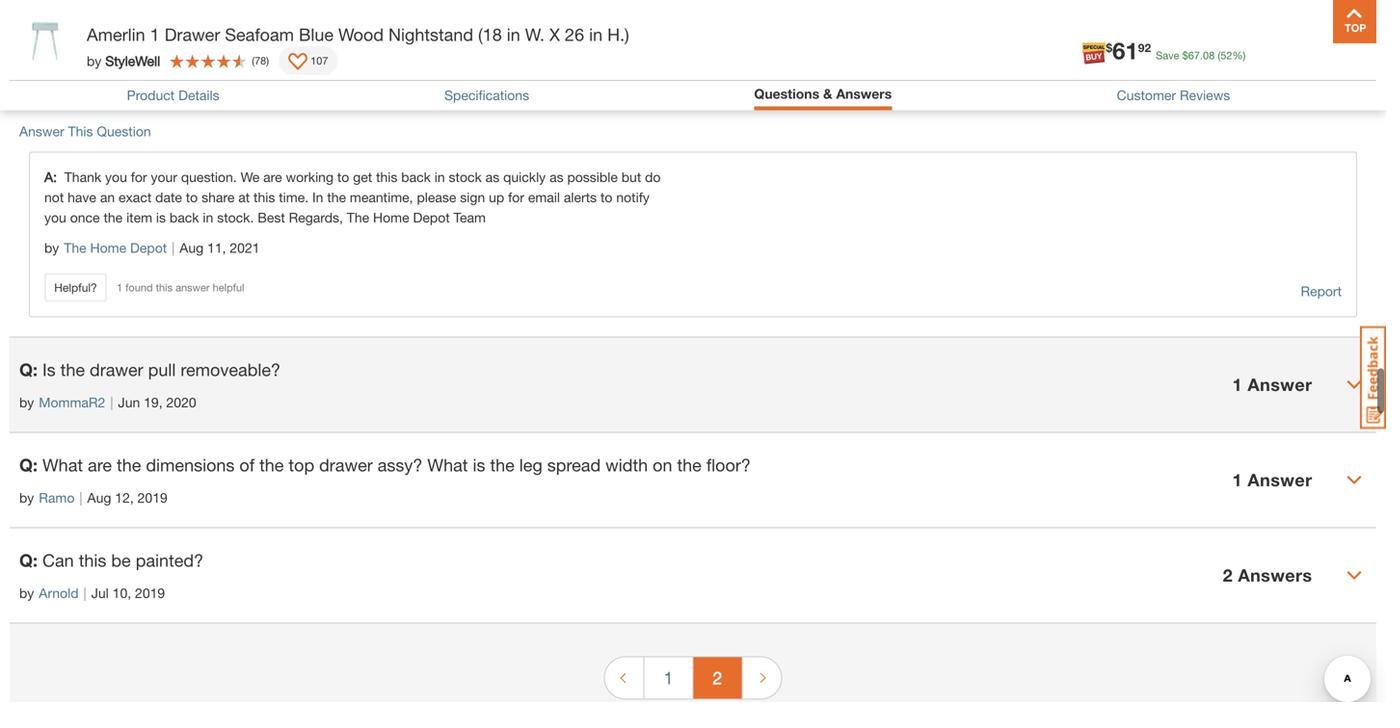 Task type: locate. For each thing, give the bounding box(es) containing it.
by for when will the white version come back in stock?
[[19, 74, 34, 90]]

for
[[131, 169, 147, 185], [508, 189, 524, 205]]

1 horizontal spatial the
[[347, 210, 369, 226]]

not
[[44, 189, 64, 205]]

as
[[486, 169, 500, 185], [550, 169, 564, 185]]

aug left 11,
[[180, 240, 204, 256]]

1 horizontal spatial (
[[1218, 49, 1221, 62]]

0 vertical spatial 2020
[[139, 74, 170, 90]]

| for will
[[81, 74, 84, 90]]

you
[[105, 169, 127, 185], [44, 210, 66, 226]]

are
[[263, 169, 282, 185], [88, 455, 112, 476]]

61
[[1113, 37, 1138, 64]]

( right 08
[[1218, 49, 1221, 62]]

1 vertical spatial answers
[[1238, 565, 1312, 586]]

an
[[100, 189, 115, 205]]

0 horizontal spatial $
[[1106, 41, 1113, 55]]

aug
[[180, 240, 204, 256], [87, 490, 111, 506]]

1 vertical spatial caret image
[[1347, 473, 1362, 488]]

as up email
[[550, 169, 564, 185]]

by for what are the dimensions of the top drawer assy? what is the leg spread width on the floor?
[[19, 490, 34, 506]]

home down once
[[90, 240, 126, 256]]

item
[[126, 210, 152, 226]]

in up please
[[435, 169, 445, 185]]

by
[[87, 53, 102, 69], [19, 74, 34, 90], [44, 240, 59, 256], [19, 395, 34, 411], [19, 490, 34, 506], [19, 586, 34, 602]]

answer this question link
[[19, 123, 151, 139]]

removeable?
[[181, 360, 281, 380]]

0 vertical spatial for
[[131, 169, 147, 185]]

0 horizontal spatial (
[[252, 54, 255, 67]]

in
[[312, 189, 323, 205]]

question.
[[181, 169, 237, 185]]

$
[[1106, 41, 1113, 55], [1182, 49, 1188, 62]]

this up meantime,
[[376, 169, 398, 185]]

come
[[255, 39, 298, 59]]

q: left can at left
[[19, 550, 38, 571]]

2 horizontal spatial to
[[601, 189, 613, 205]]

customer reviews button
[[1117, 87, 1230, 103], [1117, 87, 1230, 103]]

in right 26
[[589, 24, 603, 45]]

notify
[[616, 189, 650, 205]]

answers
[[836, 86, 892, 102], [1238, 565, 1312, 586]]

is right item
[[156, 210, 166, 226]]

by up by nessa | sep 15, 2020
[[87, 53, 102, 69]]

found
[[125, 282, 153, 294]]

drawer right top
[[319, 455, 373, 476]]

version
[[194, 39, 250, 59]]

seafoam
[[225, 24, 294, 45]]

0 vertical spatial 2019
[[138, 490, 168, 506]]

answer for what are the dimensions of the top drawer assy? what is the leg spread width on the floor?
[[1248, 470, 1312, 491]]

1 horizontal spatial answers
[[1238, 565, 1312, 586]]

by nessa | sep 15, 2020
[[19, 74, 170, 90]]

the right of
[[259, 455, 284, 476]]

| left the 'jul'
[[83, 586, 86, 602]]

nessa
[[39, 74, 77, 90]]

the up 12,
[[117, 455, 141, 476]]

sign
[[460, 189, 485, 205]]

1 horizontal spatial home
[[373, 210, 409, 226]]

by up helpful?
[[44, 240, 59, 256]]

by left the ramo
[[19, 490, 34, 506]]

1 horizontal spatial you
[[105, 169, 127, 185]]

will
[[89, 39, 114, 59]]

(
[[1218, 49, 1221, 62], [252, 54, 255, 67]]

when
[[42, 39, 84, 59]]

0 vertical spatial is
[[156, 210, 166, 226]]

amerlin 1 drawer seafoam blue wood nightstand (18 in w. x 26 in h.)
[[87, 24, 629, 45]]

2 vertical spatial back
[[170, 210, 199, 226]]

2020 right 19, at the bottom left of page
[[166, 395, 196, 411]]

3 1 answer from the top
[[1233, 470, 1312, 491]]

arnold button
[[39, 584, 79, 604]]

q: what are the dimensions of the top drawer assy? what is the leg spread width on the floor?
[[19, 455, 751, 476]]

home inside thank you for your question. we are working to get this back in stock as quickly as possible but do not have an exact date to share at this time. in the meantime, please sign up for email alerts to notify you once the item is back in stock. best regards, the home depot team
[[373, 210, 409, 226]]

0 vertical spatial caret image
[[1347, 377, 1362, 393]]

by left the mommar2
[[19, 395, 34, 411]]

1 horizontal spatial as
[[550, 169, 564, 185]]

by left nessa
[[19, 74, 34, 90]]

w.
[[525, 24, 545, 45]]

0 horizontal spatial what
[[42, 455, 83, 476]]

1 horizontal spatial for
[[508, 189, 524, 205]]

answer this question
[[19, 123, 151, 139]]

drawer
[[165, 24, 220, 45]]

the down once
[[64, 240, 86, 256]]

1 answer for stock?
[[1233, 54, 1312, 74]]

to
[[337, 169, 349, 185], [186, 189, 198, 205], [601, 189, 613, 205]]

caret image for what are the dimensions of the top drawer assy? what is the leg spread width on the floor?
[[1347, 473, 1362, 488]]

0 vertical spatial back
[[303, 39, 341, 59]]

this right at at the left of the page
[[254, 189, 275, 205]]

q: for q: can this be painted?
[[19, 550, 38, 571]]

0 vertical spatial depot
[[413, 210, 450, 226]]

1 vertical spatial 1 answer
[[1233, 375, 1312, 395]]

are right we
[[263, 169, 282, 185]]

to down possible
[[601, 189, 613, 205]]

| left the sep
[[81, 74, 84, 90]]

3 q: from the top
[[19, 455, 38, 476]]

you down "not"
[[44, 210, 66, 226]]

in
[[507, 24, 520, 45], [589, 24, 603, 45], [346, 39, 359, 59], [435, 169, 445, 185], [203, 210, 213, 226]]

0 horizontal spatial as
[[486, 169, 500, 185]]

0 horizontal spatial aug
[[87, 490, 111, 506]]

( left )
[[252, 54, 255, 67]]

by for is the drawer pull removeable?
[[19, 395, 34, 411]]

what up the ramo
[[42, 455, 83, 476]]

answer right "%)" in the top right of the page
[[1248, 54, 1312, 74]]

0 vertical spatial you
[[105, 169, 127, 185]]

by stylewell
[[87, 53, 160, 69]]

a:
[[44, 169, 64, 185]]

are up by ramo | aug 12, 2019
[[88, 455, 112, 476]]

the right on
[[677, 455, 702, 476]]

h.)
[[607, 24, 629, 45]]

q: up by ramo | aug 12, 2019
[[19, 455, 38, 476]]

1 vertical spatial depot
[[130, 240, 167, 256]]

answer up the 2 answers
[[1248, 470, 1312, 491]]

0 vertical spatial 1 answer
[[1233, 54, 1312, 74]]

white
[[148, 39, 189, 59]]

the right is
[[60, 360, 85, 380]]

0 horizontal spatial drawer
[[90, 360, 143, 380]]

1 vertical spatial are
[[88, 455, 112, 476]]

aug left 12,
[[87, 490, 111, 506]]

&
[[823, 86, 832, 102]]

$ inside $ 61 92
[[1106, 41, 1113, 55]]

0 horizontal spatial is
[[156, 210, 166, 226]]

1 horizontal spatial drawer
[[319, 455, 373, 476]]

answers right &
[[836, 86, 892, 102]]

nessa button
[[39, 72, 77, 92]]

specifications
[[444, 87, 529, 103]]

x
[[550, 24, 560, 45]]

depot down please
[[413, 210, 450, 226]]

15,
[[117, 74, 136, 90]]

what right assy?
[[427, 455, 468, 476]]

1 vertical spatial you
[[44, 210, 66, 226]]

by the home depot | aug 11, 2021
[[44, 240, 260, 256]]

0 vertical spatial are
[[263, 169, 282, 185]]

at
[[238, 189, 250, 205]]

0 horizontal spatial depot
[[130, 240, 167, 256]]

$ left . on the right top of page
[[1182, 49, 1188, 62]]

0 vertical spatial the
[[347, 210, 369, 226]]

2
[[1223, 565, 1233, 586]]

top button
[[1333, 0, 1377, 43]]

| left jun
[[110, 395, 113, 411]]

back
[[303, 39, 341, 59], [401, 169, 431, 185], [170, 210, 199, 226]]

1 horizontal spatial what
[[427, 455, 468, 476]]

is left the leg
[[473, 455, 485, 476]]

08
[[1203, 49, 1215, 62]]

jun
[[118, 395, 140, 411]]

the down meantime,
[[347, 210, 369, 226]]

answers right 2
[[1238, 565, 1312, 586]]

92
[[1138, 41, 1151, 55]]

1
[[150, 24, 160, 45], [1233, 54, 1243, 74], [117, 282, 123, 294], [1233, 375, 1243, 395], [1233, 470, 1243, 491], [664, 668, 673, 689]]

you up an
[[105, 169, 127, 185]]

1 vertical spatial drawer
[[319, 455, 373, 476]]

107
[[311, 54, 328, 67]]

1 vertical spatial home
[[90, 240, 126, 256]]

product details
[[127, 87, 219, 103]]

| for this
[[83, 586, 86, 602]]

ramo
[[39, 490, 75, 506]]

| right the ramo
[[79, 490, 82, 506]]

$ left 92 on the right top of page
[[1106, 41, 1113, 55]]

1 horizontal spatial are
[[263, 169, 282, 185]]

depot
[[413, 210, 450, 226], [130, 240, 167, 256]]

q:
[[19, 39, 38, 59], [19, 360, 38, 380], [19, 455, 38, 476], [19, 550, 38, 571]]

q: left when
[[19, 39, 38, 59]]

question
[[97, 123, 151, 139]]

please
[[417, 189, 456, 205]]

quickly
[[503, 169, 546, 185]]

1 vertical spatial for
[[508, 189, 524, 205]]

1 vertical spatial 2020
[[166, 395, 196, 411]]

2020 for pull
[[166, 395, 196, 411]]

1 horizontal spatial depot
[[413, 210, 450, 226]]

1 q: from the top
[[19, 39, 38, 59]]

caret image
[[1347, 377, 1362, 393], [1347, 473, 1362, 488]]

2019 right 10,
[[135, 586, 165, 602]]

answer
[[176, 282, 210, 294]]

for right up
[[508, 189, 524, 205]]

1 vertical spatial back
[[401, 169, 431, 185]]

1 vertical spatial the
[[64, 240, 86, 256]]

1 1 answer from the top
[[1233, 54, 1312, 74]]

answer left feedback link image
[[1248, 375, 1312, 395]]

1 horizontal spatial $
[[1182, 49, 1188, 62]]

as up up
[[486, 169, 500, 185]]

0 vertical spatial home
[[373, 210, 409, 226]]

0 vertical spatial drawer
[[90, 360, 143, 380]]

26
[[565, 24, 584, 45]]

| up 1 found this answer helpful
[[172, 240, 175, 256]]

answers inside the questions element
[[1238, 565, 1312, 586]]

this right found
[[156, 282, 173, 294]]

0 horizontal spatial are
[[88, 455, 112, 476]]

in left w.
[[507, 24, 520, 45]]

to left get
[[337, 169, 349, 185]]

drawer up 'by mommar2 | jun 19, 2020'
[[90, 360, 143, 380]]

home
[[373, 210, 409, 226], [90, 240, 126, 256]]

1 horizontal spatial is
[[473, 455, 485, 476]]

1 vertical spatial aug
[[87, 490, 111, 506]]

answer for is the drawer pull removeable?
[[1248, 375, 1312, 395]]

0 horizontal spatial home
[[90, 240, 126, 256]]

2 vertical spatial 1 answer
[[1233, 470, 1312, 491]]

1 found this answer helpful
[[117, 282, 244, 294]]

2 q: from the top
[[19, 360, 38, 380]]

home down meantime,
[[373, 210, 409, 226]]

1 navigation
[[604, 643, 782, 703]]

0 vertical spatial aug
[[180, 240, 204, 256]]

feedback link image
[[1360, 326, 1386, 430]]

0 horizontal spatial answers
[[836, 86, 892, 102]]

1 vertical spatial 2019
[[135, 586, 165, 602]]

caret image for is the drawer pull removeable?
[[1347, 377, 1362, 393]]

1 caret image from the top
[[1347, 377, 1362, 393]]

2 as from the left
[[550, 169, 564, 185]]

depot down item
[[130, 240, 167, 256]]

stock.
[[217, 210, 254, 226]]

the right in in the top left of the page
[[327, 189, 346, 205]]

2 caret image from the top
[[1347, 473, 1362, 488]]

customer reviews
[[1117, 87, 1230, 103]]

4 q: from the top
[[19, 550, 38, 571]]

to right date at the left top
[[186, 189, 198, 205]]

q: left is
[[19, 360, 38, 380]]

107 button
[[279, 46, 338, 75]]

by left arnold
[[19, 586, 34, 602]]

2020 right 15,
[[139, 74, 170, 90]]

2019 right 12,
[[138, 490, 168, 506]]

product details button
[[127, 87, 219, 103], [127, 87, 219, 103]]

for up exact on the left top of the page
[[131, 169, 147, 185]]

working
[[286, 169, 334, 185]]



Task type: describe. For each thing, give the bounding box(es) containing it.
2021
[[230, 240, 260, 256]]

1 as from the left
[[486, 169, 500, 185]]

the inside thank you for your question. we are working to get this back in stock as quickly as possible but do not have an exact date to share at this time. in the meantime, please sign up for email alerts to notify you once the item is back in stock. best regards, the home depot team
[[347, 210, 369, 226]]

q: for q: what are the dimensions of the top drawer assy? what is the leg spread width on the floor?
[[19, 455, 38, 476]]

stock
[[449, 169, 482, 185]]

0 horizontal spatial back
[[170, 210, 199, 226]]

pull
[[148, 360, 176, 380]]

team
[[454, 210, 486, 226]]

ramo button
[[39, 488, 75, 509]]

.
[[1200, 49, 1203, 62]]

are inside thank you for your question. we are working to get this back in stock as quickly as possible but do not have an exact date to share at this time. in the meantime, please sign up for email alerts to notify you once the item is back in stock. best regards, the home depot team
[[263, 169, 282, 185]]

0 vertical spatial answers
[[836, 86, 892, 102]]

sep
[[89, 74, 113, 90]]

2 1 answer from the top
[[1233, 375, 1312, 395]]

is
[[42, 360, 56, 380]]

date
[[155, 189, 182, 205]]

do
[[645, 169, 661, 185]]

jul
[[91, 586, 109, 602]]

in right 107
[[346, 39, 359, 59]]

12,
[[115, 490, 134, 506]]

once
[[70, 210, 100, 226]]

possible
[[567, 169, 618, 185]]

2020 for white
[[139, 74, 170, 90]]

alerts
[[564, 189, 597, 205]]

answer for when will the white version come back in stock?
[[1248, 54, 1312, 74]]

wood
[[338, 24, 384, 45]]

we
[[241, 169, 260, 185]]

52
[[1221, 49, 1232, 62]]

report
[[1301, 283, 1342, 299]]

0 horizontal spatial for
[[131, 169, 147, 185]]

%)
[[1232, 49, 1246, 62]]

save
[[1156, 49, 1180, 62]]

share
[[202, 189, 235, 205]]

be
[[111, 550, 131, 571]]

is inside thank you for your question. we are working to get this back in stock as quickly as possible but do not have an exact date to share at this time. in the meantime, please sign up for email alerts to notify you once the item is back in stock. best regards, the home depot team
[[156, 210, 166, 226]]

width
[[606, 455, 648, 476]]

stock?
[[364, 39, 416, 59]]

11,
[[207, 240, 226, 256]]

on
[[653, 455, 672, 476]]

1 inside navigation
[[664, 668, 673, 689]]

the left the leg
[[490, 455, 515, 476]]

the down an
[[104, 210, 123, 226]]

by for can this be painted?
[[19, 586, 34, 602]]

2019 for painted?
[[135, 586, 165, 602]]

mommar2 button
[[39, 393, 105, 413]]

0 horizontal spatial you
[[44, 210, 66, 226]]

1 what from the left
[[42, 455, 83, 476]]

get
[[353, 169, 372, 185]]

helpful? button
[[44, 273, 107, 302]]

questions & answers
[[754, 86, 892, 102]]

67
[[1188, 49, 1200, 62]]

10,
[[112, 586, 131, 602]]

q: when will the white version come back in stock?
[[19, 39, 416, 59]]

email
[[528, 189, 560, 205]]

questions element
[[10, 0, 1377, 624]]

save $ 67 . 08 ( 52 %)
[[1156, 49, 1246, 62]]

display image
[[288, 53, 308, 72]]

2019 for dimensions
[[138, 490, 168, 506]]

)
[[266, 54, 269, 67]]

floor?
[[706, 455, 751, 476]]

leg
[[519, 455, 543, 476]]

product
[[127, 87, 175, 103]]

| for are
[[79, 490, 82, 506]]

0 horizontal spatial to
[[186, 189, 198, 205]]

caret image
[[1347, 568, 1362, 584]]

regards,
[[289, 210, 343, 226]]

q: can this be painted?
[[19, 550, 203, 571]]

the right will
[[119, 39, 143, 59]]

by mommar2 | jun 19, 2020
[[19, 395, 196, 411]]

answer left 'this'
[[19, 123, 64, 139]]

assy?
[[378, 455, 423, 476]]

this left be
[[79, 550, 106, 571]]

report button
[[1301, 281, 1342, 302]]

2 what from the left
[[427, 455, 468, 476]]

can
[[42, 550, 74, 571]]

( 78 )
[[252, 54, 269, 67]]

product image image
[[14, 10, 77, 72]]

depot inside thank you for your question. we are working to get this back in stock as quickly as possible but do not have an exact date to share at this time. in the meantime, please sign up for email alerts to notify you once the item is back in stock. best regards, the home depot team
[[413, 210, 450, 226]]

painted?
[[136, 550, 203, 571]]

1 vertical spatial is
[[473, 455, 485, 476]]

by arnold | jul 10, 2019
[[19, 586, 165, 602]]

by ramo | aug 12, 2019
[[19, 490, 168, 506]]

q: for q: when will the white version come back in stock?
[[19, 39, 38, 59]]

0 horizontal spatial the
[[64, 240, 86, 256]]

meantime,
[[350, 189, 413, 205]]

the home depot button
[[64, 238, 167, 259]]

q: for q: is the drawer pull removeable?
[[19, 360, 38, 380]]

your
[[151, 169, 177, 185]]

$ 61 92
[[1106, 37, 1151, 64]]

(18
[[478, 24, 502, 45]]

thank you for your question. we are working to get this back in stock as quickly as possible but do not have an exact date to share at this time. in the meantime, please sign up for email alerts to notify you once the item is back in stock. best regards, the home depot team
[[44, 169, 661, 226]]

1 answer for assy?
[[1233, 470, 1312, 491]]

1 horizontal spatial aug
[[180, 240, 204, 256]]

exact
[[119, 189, 152, 205]]

2 horizontal spatial back
[[401, 169, 431, 185]]

up
[[489, 189, 504, 205]]

but
[[622, 169, 641, 185]]

1 link
[[644, 658, 693, 699]]

1 horizontal spatial to
[[337, 169, 349, 185]]

reviews
[[1180, 87, 1230, 103]]

mommar2
[[39, 395, 105, 411]]

1 horizontal spatial back
[[303, 39, 341, 59]]

| for the
[[110, 395, 113, 411]]

helpful
[[213, 282, 244, 294]]

by for thank you for your question. we are working to get this back in stock as quickly as possible but do not have an exact date to share at this time. in the meantime, please sign up for email alerts to notify you once the item is back in stock. best regards, the home depot team
[[44, 240, 59, 256]]

helpful?
[[54, 281, 97, 295]]

in down share at the top left of page
[[203, 210, 213, 226]]

dimensions
[[146, 455, 235, 476]]

time.
[[279, 189, 309, 205]]

thank
[[64, 169, 101, 185]]

this
[[68, 123, 93, 139]]

customer
[[1117, 87, 1176, 103]]



Task type: vqa. For each thing, say whether or not it's contained in the screenshot.
caret icon associated with 2 Answers
yes



